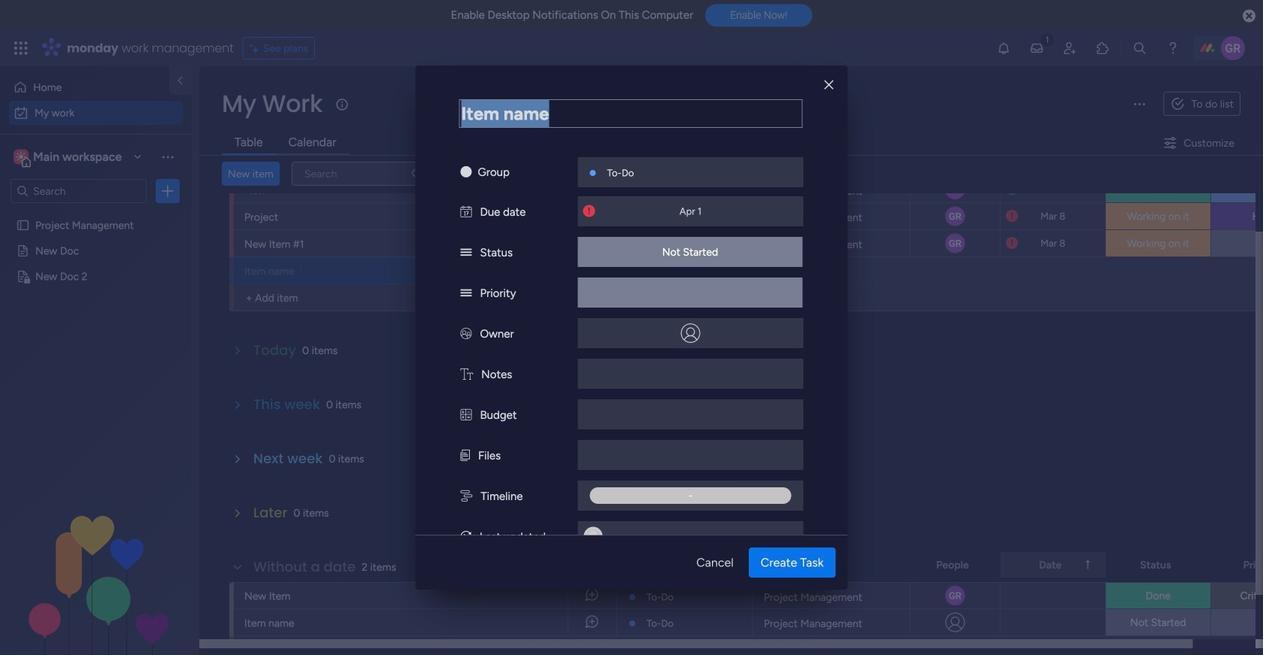 Task type: describe. For each thing, give the bounding box(es) containing it.
1 vertical spatial option
[[9, 101, 183, 125]]

monday marketplace image
[[1096, 41, 1111, 56]]

1 horizontal spatial v2 overdue deadline image
[[1006, 209, 1018, 223]]

0 horizontal spatial v2 overdue deadline image
[[583, 204, 595, 219]]

v2 multiple person column image
[[461, 327, 472, 341]]

dapulse date column image
[[461, 205, 472, 219]]

public board image
[[16, 244, 30, 258]]

greg robinson image
[[1221, 36, 1245, 60]]

Filter dashboard by text search field
[[292, 162, 429, 186]]

v2 pulse updated log image
[[461, 530, 471, 544]]

search image
[[410, 168, 422, 180]]

v2 overdue deadline image
[[1006, 236, 1018, 250]]

1 tab from the left
[[222, 131, 276, 155]]

v2 file column image
[[461, 449, 470, 463]]

2 tab from the left
[[276, 131, 349, 155]]

v2 status image
[[461, 246, 472, 260]]

select product image
[[14, 41, 29, 56]]

invite members image
[[1063, 41, 1078, 56]]

dapulse numbers column image
[[461, 408, 472, 422]]

notifications image
[[996, 41, 1012, 56]]

Search in workspace field
[[32, 182, 126, 200]]



Task type: vqa. For each thing, say whether or not it's contained in the screenshot.
option
yes



Task type: locate. For each thing, give the bounding box(es) containing it.
1 image
[[1041, 31, 1054, 48]]

see plans image
[[249, 40, 263, 57]]

v2 sun image
[[461, 166, 472, 179]]

0 vertical spatial option
[[9, 75, 160, 99]]

public board image
[[16, 218, 30, 232]]

None search field
[[292, 162, 429, 186]]

list box
[[0, 209, 192, 492]]

v2 done deadline image
[[1006, 182, 1018, 197]]

dapulse close image
[[1243, 9, 1256, 24]]

help image
[[1166, 41, 1181, 56]]

private board image
[[16, 269, 30, 283]]

v2 status image
[[461, 287, 472, 300]]

lottie animation image
[[0, 503, 192, 655]]

None field
[[459, 99, 803, 128]]

dapulse timeline column image
[[461, 490, 473, 503]]

dapulse text column image
[[461, 368, 473, 381]]

column header
[[1001, 552, 1106, 578]]

sort image
[[1082, 559, 1094, 571]]

close image
[[825, 80, 834, 91]]

2 vertical spatial option
[[0, 212, 192, 215]]

search everything image
[[1133, 41, 1148, 56]]

lottie animation element
[[0, 503, 192, 655]]

update feed image
[[1030, 41, 1045, 56]]

v2 overdue deadline image
[[583, 204, 595, 219], [1006, 209, 1018, 223]]

option
[[9, 75, 160, 99], [9, 101, 183, 125], [0, 212, 192, 215]]

tab list
[[222, 131, 349, 155]]

dialog
[[416, 66, 848, 618]]

tab
[[222, 131, 276, 155], [276, 131, 349, 155]]



